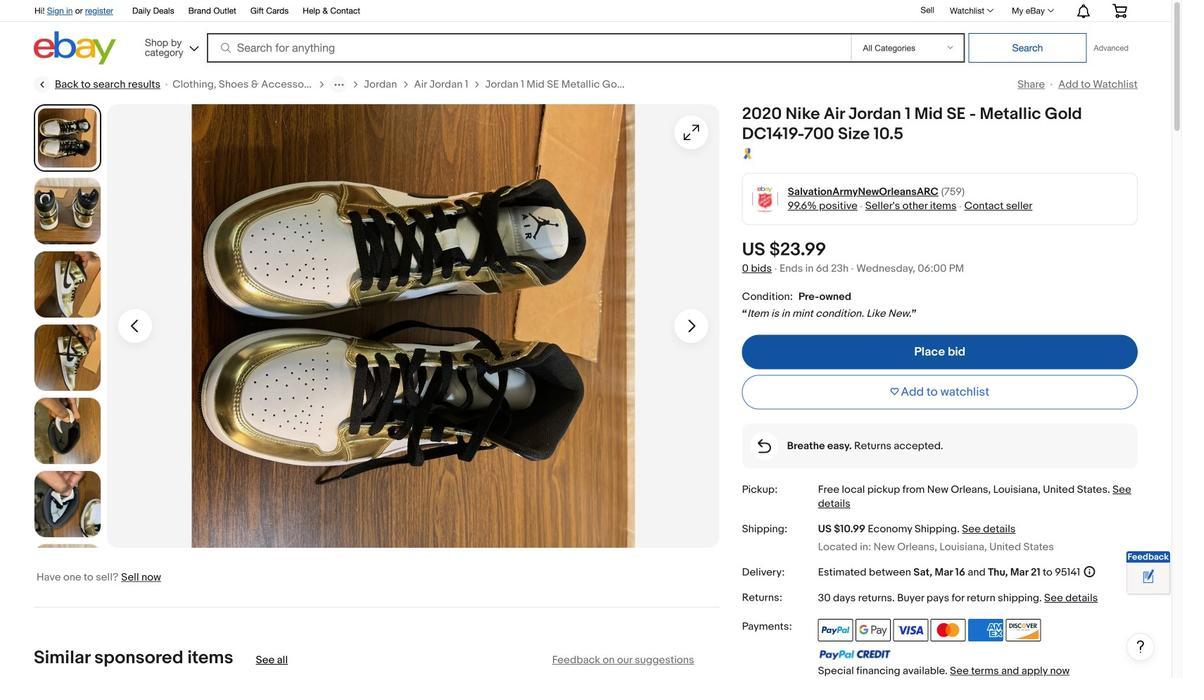 Task type: vqa. For each thing, say whether or not it's contained in the screenshot.
Google Pay image
yes



Task type: describe. For each thing, give the bounding box(es) containing it.
picture 1 of 9 image
[[37, 107, 99, 169]]

visa image
[[894, 619, 929, 642]]

discover image
[[1007, 619, 1042, 642]]

picture 2 of 9 image
[[35, 178, 101, 244]]

2020 nike air jordan 1 mid se - metallic gold dc1419-700 size 10.5 - picture 1 of 9 image
[[107, 104, 720, 548]]

paypal credit image
[[819, 649, 892, 660]]

account navigation
[[27, 0, 1139, 22]]

google pay image
[[856, 619, 891, 642]]

with details__icon image
[[758, 439, 772, 453]]

breadcrumb menu image
[[332, 78, 347, 91]]

watchlist image
[[988, 9, 994, 12]]

master card image
[[931, 619, 967, 642]]

picture 3 of 9 image
[[35, 251, 101, 318]]



Task type: locate. For each thing, give the bounding box(es) containing it.
None submit
[[969, 33, 1088, 63]]

Search for anything text field
[[209, 35, 849, 61]]

banner
[[27, 0, 1139, 68]]

picture 4 of 9 image
[[35, 325, 101, 391]]

picture 6 of 9 image
[[35, 471, 101, 537]]

None text field
[[256, 653, 288, 668]]

your shopping cart image
[[1113, 4, 1129, 18]]

help, opens dialogs image
[[1134, 640, 1148, 654]]

picture 5 of 9 image
[[35, 398, 101, 464]]

paypal image
[[819, 619, 854, 642]]

american express image
[[969, 619, 1004, 642]]

listed for charity image
[[743, 148, 754, 159]]

my ebay image
[[1048, 9, 1055, 12]]



